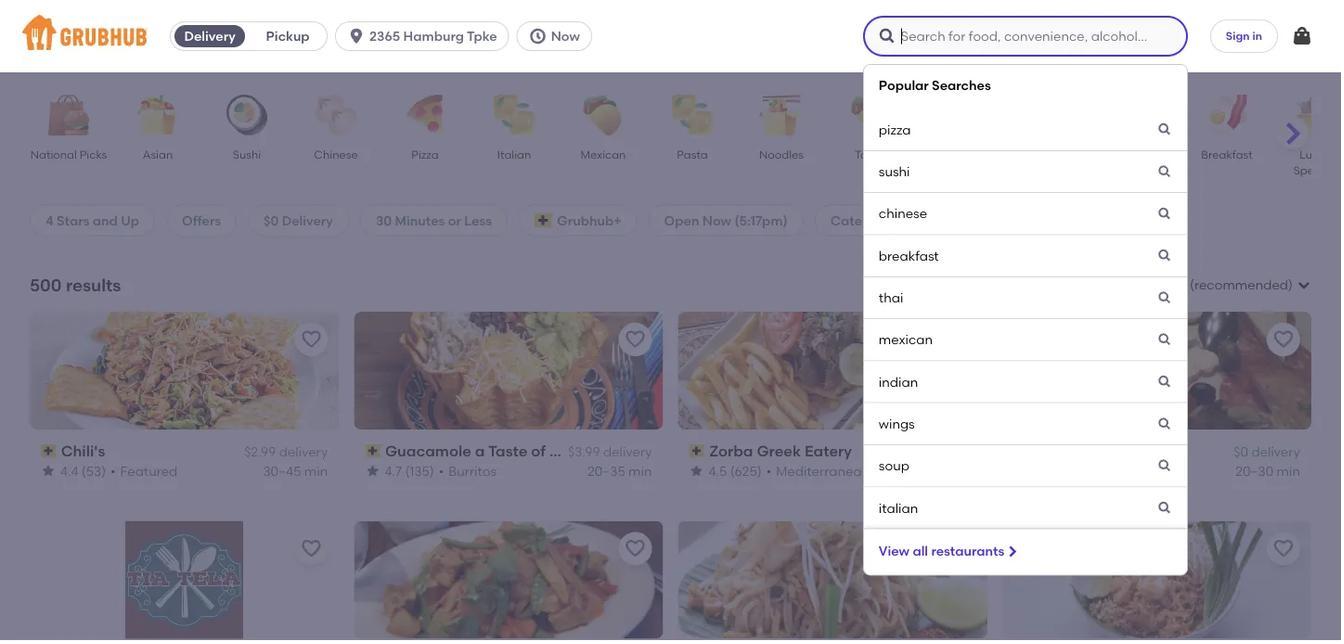 Task type: vqa. For each thing, say whether or not it's contained in the screenshot.
review related to Ricky
no



Task type: describe. For each thing, give the bounding box(es) containing it.
all
[[913, 543, 928, 559]]

$2.99
[[244, 444, 276, 460]]

2365 hamburg tpke
[[370, 28, 497, 44]]

wings
[[879, 416, 915, 432]]

mexican
[[879, 332, 933, 348]]

20–30
[[1236, 463, 1274, 479]]

• for chili's
[[111, 463, 116, 479]]

30 minutes or less
[[376, 212, 492, 228]]

tacos image
[[838, 95, 903, 136]]

grubhub plus flag logo image
[[535, 213, 554, 228]]

specials
[[1294, 164, 1339, 177]]

pizza
[[879, 122, 911, 137]]

restaurants
[[931, 543, 1005, 559]]

4 stars and up
[[45, 212, 139, 228]]

30
[[376, 212, 392, 228]]

save this restaurant image for $0 delivery
[[1273, 328, 1295, 351]]

save this restaurant image for $2.99 delivery
[[300, 328, 322, 351]]

svg image for soup
[[1157, 459, 1172, 474]]

open
[[664, 212, 699, 228]]

1 horizontal spatial save this restaurant image
[[948, 538, 971, 560]]

main navigation navigation
[[0, 0, 1341, 641]]

20–30 min
[[1236, 463, 1300, 479]]

• burritos
[[439, 463, 496, 479]]

national picks image
[[36, 95, 101, 136]]

positano
[[1034, 442, 1098, 460]]

chinese
[[314, 148, 358, 161]]

svg image for pizza
[[1157, 122, 1172, 137]]

chili's
[[61, 442, 105, 460]]

view all restaurants
[[879, 543, 1005, 559]]

national
[[30, 148, 77, 161]]

• for guacamole a taste of mexico in wayne
[[439, 463, 444, 479]]

mediterranean
[[776, 463, 870, 479]]

now button
[[517, 21, 600, 51]]

svg image for breakfast
[[1157, 248, 1172, 263]]

guacamole
[[385, 442, 471, 460]]

sign in button
[[1210, 19, 1278, 53]]

indian
[[879, 374, 918, 390]]

4 delivery from the left
[[1252, 444, 1300, 460]]

a
[[475, 442, 485, 460]]

asian
[[143, 148, 173, 161]]

noodles
[[759, 148, 804, 161]]

lunch specials
[[1294, 148, 1339, 177]]

delivery inside button
[[184, 28, 236, 44]]

subscription pass image for zorba greek eatery
[[689, 445, 706, 458]]

italian
[[497, 148, 531, 161]]

svg image for chinese
[[1157, 206, 1172, 221]]

minutes
[[395, 212, 445, 228]]

in inside button
[[1253, 29, 1262, 43]]

$0 delivery
[[264, 212, 333, 228]]

popular searches
[[879, 77, 991, 93]]

1 horizontal spatial delivery
[[282, 212, 333, 228]]

sign
[[1226, 29, 1250, 43]]

svg image for thai
[[1157, 290, 1172, 305]]

pizza
[[412, 148, 439, 161]]

0 vertical spatial burritos
[[939, 148, 980, 161]]

4.4 (53)
[[60, 463, 106, 479]]

american
[[1112, 148, 1165, 161]]

• featured
[[111, 463, 178, 479]]

delivery button
[[171, 21, 249, 51]]

pizza image
[[393, 95, 458, 136]]

20–35
[[588, 463, 625, 479]]

4
[[45, 212, 54, 228]]

$3.49 delivery
[[892, 444, 976, 460]]

4.7
[[385, 463, 402, 479]]

svg image for italian
[[1157, 501, 1172, 516]]

mexico
[[549, 442, 602, 460]]

of
[[531, 442, 546, 460]]

and
[[93, 212, 118, 228]]

zorba
[[709, 442, 753, 460]]

view
[[879, 543, 910, 559]]

list box inside main navigation navigation
[[863, 64, 1188, 576]]

svg image inside 2365 hamburg tpke button
[[347, 27, 366, 45]]

4.5 (625)
[[709, 463, 762, 479]]

• mediterranean
[[766, 463, 870, 479]]

subscription pass image for guacamole a taste of mexico in wayne
[[365, 445, 381, 458]]

2365
[[370, 28, 400, 44]]

pasta
[[677, 148, 708, 161]]

italian image
[[482, 95, 547, 136]]

(53)
[[82, 463, 106, 479]]



Task type: locate. For each thing, give the bounding box(es) containing it.
burritos
[[939, 148, 980, 161], [448, 463, 496, 479]]

4.5
[[709, 463, 727, 479]]

tacos
[[855, 148, 887, 161]]

• down greek
[[766, 463, 772, 479]]

mexican
[[581, 148, 626, 161]]

sign in
[[1226, 29, 1262, 43]]

2 horizontal spatial save this restaurant image
[[1273, 328, 1295, 351]]

zorba greek eatery
[[709, 442, 852, 460]]

• right (53)
[[111, 463, 116, 479]]

save this restaurant image
[[624, 328, 647, 351], [300, 538, 322, 560], [624, 538, 647, 560], [1273, 538, 1295, 560]]

chinese
[[879, 206, 927, 222]]

$0 right offers on the top left of page
[[264, 212, 279, 228]]

(625)
[[730, 463, 762, 479]]

min
[[304, 463, 328, 479], [629, 463, 652, 479], [1277, 463, 1300, 479]]

(5:17pm)
[[735, 212, 788, 228]]

3 star icon image from the left
[[689, 464, 704, 479]]

2 min from the left
[[629, 463, 652, 479]]

hamburg
[[403, 28, 464, 44]]

american image
[[1106, 95, 1170, 136]]

now
[[551, 28, 580, 44], [702, 212, 731, 228]]

0 horizontal spatial $0
[[264, 212, 279, 228]]

2 horizontal spatial •
[[766, 463, 772, 479]]

delivery up 20–35 min
[[603, 444, 652, 460]]

pickup button
[[249, 21, 327, 51]]

star icon image left 4.4
[[41, 464, 56, 479]]

30–45 min
[[263, 463, 328, 479]]

2 delivery from the left
[[603, 444, 652, 460]]

1 list box from the left
[[0, 64, 1341, 641]]

tia tela's mexican grill logo image
[[125, 521, 243, 639]]

delivery right $3.49
[[927, 444, 976, 460]]

open now (5:17pm)
[[664, 212, 788, 228]]

up
[[121, 212, 139, 228]]

1 horizontal spatial •
[[439, 463, 444, 479]]

svg image inside now button
[[529, 27, 547, 45]]

1 • from the left
[[111, 463, 116, 479]]

2 list box from the left
[[863, 64, 1188, 576]]

delivery left pickup button
[[184, 28, 236, 44]]

3 delivery from the left
[[927, 444, 976, 460]]

0 horizontal spatial min
[[304, 463, 328, 479]]

delivery up 20–30 min
[[1252, 444, 1300, 460]]

0 horizontal spatial star icon image
[[41, 464, 56, 479]]

star icon image for chili's
[[41, 464, 56, 479]]

list box
[[0, 64, 1341, 641], [863, 64, 1188, 576]]

thai
[[879, 290, 903, 306]]

subscription pass image for chili's
[[41, 445, 57, 458]]

eatery
[[805, 442, 852, 460]]

breakfast
[[879, 248, 939, 264]]

0 horizontal spatial now
[[551, 28, 580, 44]]

burritos down burritos image
[[939, 148, 980, 161]]

star icon image
[[41, 464, 56, 479], [365, 464, 380, 479], [689, 464, 704, 479]]

1 horizontal spatial in
[[1253, 29, 1262, 43]]

national picks
[[30, 148, 107, 161]]

delivery for guacamole a taste of mexico in wayne
[[603, 444, 652, 460]]

pasta image
[[660, 95, 725, 136]]

svg image for sushi
[[1157, 164, 1172, 179]]

delivery up 30–45 min
[[279, 444, 328, 460]]

0 horizontal spatial delivery
[[184, 28, 236, 44]]

soup
[[879, 458, 910, 474]]

asian image
[[125, 95, 190, 136]]

tpke
[[467, 28, 497, 44]]

italian
[[879, 500, 918, 516]]

3 • from the left
[[766, 463, 772, 479]]

sushi
[[233, 148, 261, 161]]

1 horizontal spatial burritos
[[939, 148, 980, 161]]

Search for food, convenience, alcohol... search field
[[863, 16, 1188, 57]]

1 delivery from the left
[[279, 444, 328, 460]]

now right tpke
[[551, 28, 580, 44]]

1 horizontal spatial star icon image
[[365, 464, 380, 479]]

popular
[[879, 77, 929, 93]]

1 vertical spatial $0
[[1234, 444, 1249, 460]]

1 star icon image from the left
[[41, 464, 56, 479]]

results
[[66, 275, 121, 295]]

3 min from the left
[[1277, 463, 1300, 479]]

pickup
[[266, 28, 310, 44]]

chinese image
[[304, 95, 369, 136]]

save this restaurant image
[[300, 328, 322, 351], [1273, 328, 1295, 351], [948, 538, 971, 560]]

catering
[[831, 212, 887, 228]]

0 horizontal spatial subscription pass image
[[41, 445, 57, 458]]

now inside button
[[551, 28, 580, 44]]

subscription pass image left chili's in the left bottom of the page
[[41, 445, 57, 458]]

1 horizontal spatial subscription pass image
[[365, 445, 381, 458]]

0 horizontal spatial save this restaurant image
[[300, 328, 322, 351]]

$3.49
[[892, 444, 924, 460]]

noodles image
[[749, 95, 814, 136]]

guacamole a taste of mexico in wayne
[[385, 442, 673, 460]]

20–35 min
[[588, 463, 652, 479]]

• right (135)
[[439, 463, 444, 479]]

3 subscription pass image from the left
[[689, 445, 706, 458]]

1 vertical spatial delivery
[[282, 212, 333, 228]]

mexican image
[[571, 95, 636, 136]]

star icon image left 4.5
[[689, 464, 704, 479]]

wayne
[[622, 442, 673, 460]]

subscription pass image
[[41, 445, 57, 458], [365, 445, 381, 458], [689, 445, 706, 458]]

min down $0 delivery at the bottom right of page
[[1277, 463, 1300, 479]]

svg image for indian
[[1157, 375, 1172, 389]]

0 vertical spatial now
[[551, 28, 580, 44]]

$2.99 delivery
[[244, 444, 328, 460]]

save this restaurant button
[[294, 323, 328, 356], [619, 323, 652, 356], [1267, 323, 1300, 356], [294, 533, 328, 566], [619, 533, 652, 566], [943, 533, 976, 566], [1267, 533, 1300, 566]]

2365 hamburg tpke button
[[335, 21, 517, 51]]

hamburgers
[[1015, 148, 1083, 161]]

delivery down the "chinese"
[[282, 212, 333, 228]]

subscription pass image left zorba at the right of the page
[[689, 445, 706, 458]]

1 horizontal spatial now
[[702, 212, 731, 228]]

$0 for $0 delivery
[[264, 212, 279, 228]]

0 vertical spatial delivery
[[184, 28, 236, 44]]

$3.99
[[568, 444, 600, 460]]

sushi image
[[214, 95, 279, 136]]

1 vertical spatial in
[[605, 442, 619, 460]]

500
[[30, 275, 62, 295]]

sushi
[[879, 164, 910, 180]]

lunch
[[1300, 148, 1333, 161]]

svg image
[[1291, 25, 1313, 47], [529, 27, 547, 45], [878, 27, 897, 45], [1157, 122, 1172, 137], [1157, 248, 1172, 263], [1157, 333, 1172, 347], [1157, 375, 1172, 389], [1157, 417, 1172, 431], [1157, 459, 1172, 474], [1157, 501, 1172, 516]]

svg image for wings
[[1157, 417, 1172, 431]]

1 subscription pass image from the left
[[41, 445, 57, 458]]

0 vertical spatial in
[[1253, 29, 1262, 43]]

delivery for chili's
[[279, 444, 328, 460]]

2 horizontal spatial star icon image
[[689, 464, 704, 479]]

min for guacamole a taste of mexico in wayne
[[629, 463, 652, 479]]

0 horizontal spatial burritos
[[448, 463, 496, 479]]

svg image for mexican
[[1157, 333, 1172, 347]]

searches
[[932, 77, 991, 93]]

featured
[[120, 463, 178, 479]]

1 horizontal spatial min
[[629, 463, 652, 479]]

star icon image left 4.7
[[365, 464, 380, 479]]

burritos image
[[927, 95, 992, 136]]

min down wayne
[[629, 463, 652, 479]]

delivery for zorba greek eatery
[[927, 444, 976, 460]]

1 vertical spatial burritos
[[448, 463, 496, 479]]

2 • from the left
[[439, 463, 444, 479]]

svg image
[[347, 27, 366, 45], [1157, 164, 1172, 179], [1157, 206, 1172, 221], [1157, 290, 1172, 305], [1005, 544, 1020, 559]]

min for chili's
[[304, 463, 328, 479]]

in up 20–35
[[605, 442, 619, 460]]

stars
[[57, 212, 90, 228]]

$0 for $0 delivery
[[1234, 444, 1249, 460]]

4.4
[[60, 463, 78, 479]]

(135)
[[405, 463, 434, 479]]

1 min from the left
[[304, 463, 328, 479]]

breakfast image
[[1195, 95, 1260, 136]]

now right open
[[702, 212, 731, 228]]

taste
[[488, 442, 528, 460]]

4.7 (135)
[[385, 463, 434, 479]]

500 results
[[30, 275, 121, 295]]

1 horizontal spatial $0
[[1234, 444, 1249, 460]]

0 vertical spatial $0
[[264, 212, 279, 228]]

in
[[1253, 29, 1262, 43], [605, 442, 619, 460]]

greek
[[757, 442, 801, 460]]

offers
[[182, 212, 221, 228]]

delivery
[[184, 28, 236, 44], [282, 212, 333, 228]]

•
[[111, 463, 116, 479], [439, 463, 444, 479], [766, 463, 772, 479]]

$0 delivery
[[1234, 444, 1300, 460]]

2 subscription pass image from the left
[[365, 445, 381, 458]]

0 horizontal spatial •
[[111, 463, 116, 479]]

2 horizontal spatial subscription pass image
[[689, 445, 706, 458]]

burritos down "a"
[[448, 463, 496, 479]]

2 horizontal spatial min
[[1277, 463, 1300, 479]]

subscription pass image left guacamole
[[365, 445, 381, 458]]

less
[[464, 212, 492, 228]]

min right the 30–45
[[304, 463, 328, 479]]

2 star icon image from the left
[[365, 464, 380, 479]]

0 horizontal spatial in
[[605, 442, 619, 460]]

delivery
[[279, 444, 328, 460], [603, 444, 652, 460], [927, 444, 976, 460], [1252, 444, 1300, 460]]

in right sign
[[1253, 29, 1262, 43]]

picks
[[80, 148, 107, 161]]

grubhub+
[[557, 212, 622, 228]]

$3.99 delivery
[[568, 444, 652, 460]]

1 vertical spatial now
[[702, 212, 731, 228]]

star icon image for guacamole a taste of mexico in wayne
[[365, 464, 380, 479]]

$0 up the 20–30 on the bottom of the page
[[1234, 444, 1249, 460]]

30–45
[[263, 463, 301, 479]]

or
[[448, 212, 461, 228]]



